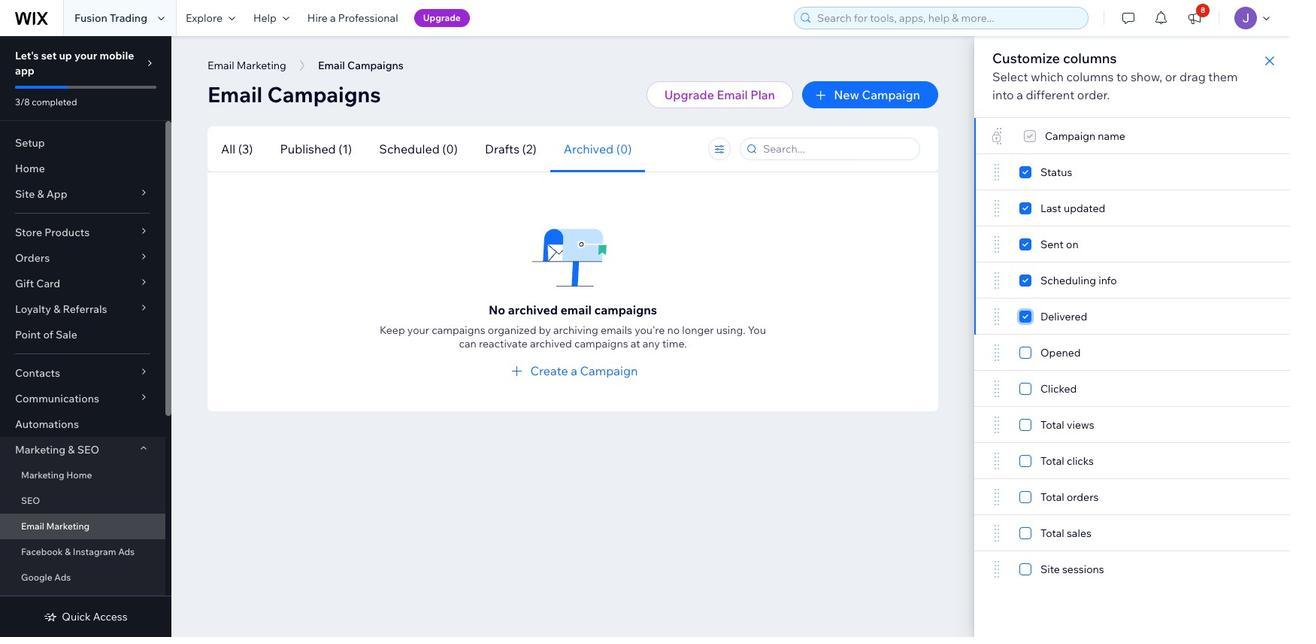 Task type: vqa. For each thing, say whether or not it's contained in the screenshot.
Drag . icon
yes



Task type: locate. For each thing, give the bounding box(es) containing it.
you
[[748, 323, 767, 337]]

email down email marketing button
[[208, 81, 263, 108]]

3/8 completed
[[15, 96, 77, 108]]

marketing down automations in the left of the page
[[15, 443, 66, 457]]

email marketing for email marketing link
[[21, 521, 90, 532]]

drag . image for total sales
[[993, 524, 1002, 542]]

total inside the "total sales" checkbox
[[1041, 527, 1065, 540]]

a inside 'customize columns select which columns to show, or drag them into a different order.'
[[1017, 87, 1024, 102]]

drag . image left scheduling info option
[[993, 272, 1002, 290]]

app
[[46, 187, 67, 201]]

mobile
[[100, 49, 134, 62]]

setup link
[[0, 130, 165, 156]]

1 horizontal spatial seo
[[77, 443, 99, 457]]

& right loyalty
[[54, 302, 60, 316]]

2 total from the top
[[1041, 454, 1065, 468]]

archived up create
[[530, 337, 572, 351]]

0 horizontal spatial home
[[15, 162, 45, 175]]

marketing home
[[21, 469, 92, 481]]

drag . image for last updated
[[993, 199, 1002, 217]]

archived (0)
[[564, 141, 632, 156]]

1 horizontal spatial a
[[571, 363, 578, 378]]

Total clicks checkbox
[[1020, 452, 1104, 470]]

0 horizontal spatial campaign
[[580, 363, 638, 378]]

tab list
[[208, 126, 688, 172]]

6 drag . image from the top
[[993, 488, 1002, 506]]

& right facebook
[[65, 546, 71, 557]]

campaign
[[863, 87, 921, 102], [580, 363, 638, 378]]

site & app button
[[0, 181, 165, 207]]

upgrade email plan
[[665, 87, 776, 102]]

4 drag . image from the top
[[993, 380, 1002, 398]]

opened button
[[975, 335, 1291, 371]]

1 horizontal spatial (0)
[[617, 141, 632, 156]]

site inside popup button
[[15, 187, 35, 201]]

total for total sales
[[1041, 527, 1065, 540]]

explore
[[186, 11, 223, 25]]

total views button
[[975, 407, 1291, 443]]

1 horizontal spatial email marketing
[[208, 59, 287, 72]]

drag . image left total orders "option"
[[993, 488, 1002, 506]]

total left the views
[[1041, 418, 1065, 432]]

communications
[[15, 392, 99, 405]]

email up facebook
[[21, 521, 44, 532]]

email marketing for email marketing button
[[208, 59, 287, 72]]

store products button
[[0, 220, 165, 245]]

drag . image left site sessions option at the bottom right
[[993, 560, 1002, 578]]

drag . image inside total clicks button
[[993, 452, 1002, 470]]

0 vertical spatial ads
[[118, 546, 135, 557]]

access
[[93, 610, 128, 624]]

0 horizontal spatial your
[[74, 49, 97, 62]]

your inside the let's set up your mobile app
[[74, 49, 97, 62]]

drafts
[[485, 141, 520, 156]]

2 drag . image from the top
[[993, 272, 1002, 290]]

0 vertical spatial columns
[[1064, 50, 1117, 67]]

clicked button
[[975, 371, 1291, 407]]

total clicks
[[1041, 454, 1095, 468]]

trading
[[110, 11, 147, 25]]

total orders
[[1041, 490, 1099, 504]]

drag . image left total views checkbox
[[993, 416, 1002, 434]]

Scheduling info checkbox
[[1020, 272, 1118, 290]]

1 drag . image from the top
[[993, 199, 1002, 217]]

total for total clicks
[[1041, 454, 1065, 468]]

upgrade right professional
[[423, 12, 461, 23]]

& down 'automations' link
[[68, 443, 75, 457]]

1 drag . image from the top
[[993, 163, 1002, 181]]

5 drag . image from the top
[[993, 452, 1002, 470]]

site inside option
[[1041, 563, 1061, 576]]

marketing down marketing & seo
[[21, 469, 64, 481]]

site sessions button
[[975, 551, 1291, 587]]

Status checkbox
[[1020, 163, 1073, 181]]

help button
[[244, 0, 299, 36]]

1 vertical spatial your
[[408, 323, 430, 337]]

1 vertical spatial site
[[1041, 563, 1061, 576]]

3 drag . image from the top
[[993, 344, 1002, 362]]

1 vertical spatial ads
[[54, 572, 71, 583]]

archived
[[508, 302, 558, 317], [530, 337, 572, 351]]

0 vertical spatial upgrade
[[423, 12, 461, 23]]

3 drag . image from the top
[[993, 308, 1002, 326]]

drag . image left last
[[993, 199, 1002, 217]]

status button
[[975, 154, 1291, 190]]

drag . image inside site sessions "button"
[[993, 560, 1002, 578]]

& for site
[[37, 187, 44, 201]]

ads
[[118, 546, 135, 557], [54, 572, 71, 583]]

point of sale
[[15, 328, 77, 342]]

2 vertical spatial a
[[571, 363, 578, 378]]

0 vertical spatial site
[[15, 187, 35, 201]]

1 horizontal spatial ads
[[118, 546, 135, 557]]

home down marketing & seo dropdown button at the left of the page
[[66, 469, 92, 481]]

total inside total orders "option"
[[1041, 490, 1065, 504]]

email marketing down help
[[208, 59, 287, 72]]

email marketing inside button
[[208, 59, 287, 72]]

drag . image
[[993, 163, 1002, 181], [993, 235, 1002, 254], [993, 308, 1002, 326], [993, 416, 1002, 434], [993, 524, 1002, 542], [993, 560, 1002, 578]]

Total orders checkbox
[[1020, 488, 1108, 506]]

1 horizontal spatial your
[[408, 323, 430, 337]]

1 (0) from the left
[[443, 141, 458, 156]]

a inside button
[[571, 363, 578, 378]]

of
[[43, 328, 53, 342]]

(0) right scheduled at top
[[443, 141, 458, 156]]

1 vertical spatial seo
[[21, 495, 40, 506]]

0 vertical spatial home
[[15, 162, 45, 175]]

ads right google
[[54, 572, 71, 583]]

total for total views
[[1041, 418, 1065, 432]]

ads right instagram
[[118, 546, 135, 557]]

opened
[[1041, 346, 1081, 360]]

(0)
[[443, 141, 458, 156], [617, 141, 632, 156]]

campaigns
[[595, 302, 658, 317], [432, 323, 486, 337], [575, 337, 628, 351]]

6 drag . image from the top
[[993, 560, 1002, 578]]

0 vertical spatial email marketing
[[208, 59, 287, 72]]

drag . image for scheduling info
[[993, 272, 1002, 290]]

hire
[[308, 11, 328, 25]]

a right hire at the left top of the page
[[330, 11, 336, 25]]

drag . image inside clicked button
[[993, 380, 1002, 398]]

seo down marketing home
[[21, 495, 40, 506]]

drag . image left the "total sales" checkbox
[[993, 524, 1002, 542]]

4 drag . image from the top
[[993, 416, 1002, 434]]

drag . image left status "option"
[[993, 163, 1002, 181]]

site for site sessions
[[1041, 563, 1061, 576]]

published (1)
[[280, 141, 352, 156]]

drag . image for total orders
[[993, 488, 1002, 506]]

total left sales
[[1041, 527, 1065, 540]]

0 vertical spatial your
[[74, 49, 97, 62]]

drag . image inside delivered button
[[993, 308, 1002, 326]]

a right into
[[1017, 87, 1024, 102]]

Opened checkbox
[[1020, 344, 1090, 362]]

None checkbox
[[1025, 127, 1126, 145]]

& for marketing
[[68, 443, 75, 457]]

marketing up email campaigns
[[237, 59, 287, 72]]

(1)
[[339, 141, 352, 156]]

upgrade for upgrade
[[423, 12, 461, 23]]

total left orders
[[1041, 490, 1065, 504]]

your right the "keep"
[[408, 323, 430, 337]]

hire a professional link
[[299, 0, 407, 36]]

1 horizontal spatial campaign
[[863, 87, 921, 102]]

upgrade for upgrade email plan
[[665, 87, 715, 102]]

1 horizontal spatial site
[[1041, 563, 1061, 576]]

new campaign button
[[803, 81, 939, 108]]

3 total from the top
[[1041, 490, 1065, 504]]

1 vertical spatial email marketing
[[21, 521, 90, 532]]

0 horizontal spatial site
[[15, 187, 35, 201]]

scheduled (0)
[[379, 141, 458, 156]]

email down explore
[[208, 59, 234, 72]]

1 vertical spatial archived
[[530, 337, 572, 351]]

by
[[539, 323, 551, 337]]

Site sessions checkbox
[[1020, 560, 1114, 578]]

0 vertical spatial seo
[[77, 443, 99, 457]]

scheduling
[[1041, 274, 1097, 287]]

all (3)
[[221, 141, 253, 156]]

drag . image inside total views button
[[993, 416, 1002, 434]]

archived up by
[[508, 302, 558, 317]]

upgrade
[[423, 12, 461, 23], [665, 87, 715, 102]]

drag . image for status
[[993, 163, 1002, 181]]

automations
[[15, 417, 79, 431]]

no
[[489, 302, 506, 317]]

0 horizontal spatial upgrade
[[423, 12, 461, 23]]

0 horizontal spatial a
[[330, 11, 336, 25]]

drag . image inside sent on 'button'
[[993, 235, 1002, 254]]

upgrade email plan button
[[647, 81, 794, 108]]

seo inside dropdown button
[[77, 443, 99, 457]]

delivered
[[1041, 310, 1088, 323]]

0 horizontal spatial ads
[[54, 572, 71, 583]]

no archived email campaigns keep your campaigns organized by archiving emails you're no longer using. you can reactivate archived campaigns at any time.
[[380, 302, 767, 351]]

1 horizontal spatial upgrade
[[665, 87, 715, 102]]

customize
[[993, 50, 1061, 67]]

4 total from the top
[[1041, 527, 1065, 540]]

organized
[[488, 323, 537, 337]]

your right up
[[74, 49, 97, 62]]

drag . image for total clicks
[[993, 452, 1002, 470]]

published (1) button
[[267, 126, 366, 172]]

fusion
[[74, 11, 107, 25]]

0 horizontal spatial email marketing
[[21, 521, 90, 532]]

sent on button
[[975, 226, 1291, 263]]

0 horizontal spatial (0)
[[443, 141, 458, 156]]

campaign down at
[[580, 363, 638, 378]]

can
[[459, 337, 477, 351]]

1 vertical spatial columns
[[1067, 69, 1114, 84]]

& left app
[[37, 187, 44, 201]]

1 vertical spatial home
[[66, 469, 92, 481]]

total inside "total clicks" checkbox
[[1041, 454, 1065, 468]]

total left clicks
[[1041, 454, 1065, 468]]

Total sales checkbox
[[1020, 524, 1101, 542]]

email marketing inside sidebar element
[[21, 521, 90, 532]]

marketing
[[237, 59, 287, 72], [15, 443, 66, 457], [21, 469, 64, 481], [46, 521, 90, 532]]

drag . image left "total clicks" checkbox
[[993, 452, 1002, 470]]

1 horizontal spatial home
[[66, 469, 92, 481]]

site left sessions
[[1041, 563, 1061, 576]]

drag . image left opened checkbox
[[993, 344, 1002, 362]]

you're
[[635, 323, 665, 337]]

0 vertical spatial a
[[330, 11, 336, 25]]

&
[[37, 187, 44, 201], [54, 302, 60, 316], [68, 443, 75, 457], [65, 546, 71, 557]]

gift card button
[[0, 271, 165, 296]]

last updated
[[1041, 202, 1106, 215]]

drag . image left sent on option
[[993, 235, 1002, 254]]

Search... field
[[759, 138, 915, 159]]

to
[[1117, 69, 1129, 84]]

a right create
[[571, 363, 578, 378]]

seo link
[[0, 488, 165, 514]]

2 (0) from the left
[[617, 141, 632, 156]]

drag . image inside last updated button
[[993, 199, 1002, 217]]

automations link
[[0, 411, 165, 437]]

email marketing
[[208, 59, 287, 72], [21, 521, 90, 532]]

create
[[531, 363, 568, 378]]

drag . image left delivered 'checkbox'
[[993, 308, 1002, 326]]

1 vertical spatial campaign
[[580, 363, 638, 378]]

seo up marketing home "link"
[[77, 443, 99, 457]]

1 vertical spatial upgrade
[[665, 87, 715, 102]]

upgrade left plan
[[665, 87, 715, 102]]

campaign right new
[[863, 87, 921, 102]]

total
[[1041, 418, 1065, 432], [1041, 454, 1065, 468], [1041, 490, 1065, 504], [1041, 527, 1065, 540]]

drag . image for clicked
[[993, 380, 1002, 398]]

marketing inside "link"
[[21, 469, 64, 481]]

Last updated checkbox
[[1020, 199, 1106, 217]]

them
[[1209, 69, 1239, 84]]

quick access
[[62, 610, 128, 624]]

0 vertical spatial campaign
[[863, 87, 921, 102]]

drag . image
[[993, 199, 1002, 217], [993, 272, 1002, 290], [993, 344, 1002, 362], [993, 380, 1002, 398], [993, 452, 1002, 470], [993, 488, 1002, 506]]

all
[[221, 141, 236, 156]]

home down setup
[[15, 162, 45, 175]]

2 horizontal spatial a
[[1017, 87, 1024, 102]]

columns
[[1064, 50, 1117, 67], [1067, 69, 1114, 84]]

email
[[208, 59, 234, 72], [208, 81, 263, 108], [717, 87, 748, 102], [21, 521, 44, 532]]

& inside popup button
[[37, 187, 44, 201]]

drag . image inside total orders button
[[993, 488, 1002, 506]]

total inside total views checkbox
[[1041, 418, 1065, 432]]

drag . image inside total sales button
[[993, 524, 1002, 542]]

drag . image inside opened button
[[993, 344, 1002, 362]]

your inside no archived email campaigns keep your campaigns organized by archiving emails you're no longer using. you can reactivate archived campaigns at any time.
[[408, 323, 430, 337]]

campaigns up emails
[[595, 302, 658, 317]]

2 drag . image from the top
[[993, 235, 1002, 254]]

drag . image left clicked "option"
[[993, 380, 1002, 398]]

loyalty & referrals button
[[0, 296, 165, 322]]

0 horizontal spatial seo
[[21, 495, 40, 506]]

(0) right archived
[[617, 141, 632, 156]]

marketing & seo button
[[0, 437, 165, 463]]

1 total from the top
[[1041, 418, 1065, 432]]

scheduled (0) button
[[366, 126, 472, 172]]

1 vertical spatial a
[[1017, 87, 1024, 102]]

drag . image inside status 'button'
[[993, 163, 1002, 181]]

email marketing up facebook
[[21, 521, 90, 532]]

site left app
[[15, 187, 35, 201]]

5 drag . image from the top
[[993, 524, 1002, 542]]

email marketing button
[[200, 54, 294, 77]]

drag . image inside scheduling info "button"
[[993, 272, 1002, 290]]



Task type: describe. For each thing, give the bounding box(es) containing it.
show,
[[1131, 69, 1163, 84]]

point
[[15, 328, 41, 342]]

campaigns up create a campaign
[[575, 337, 628, 351]]

customize columns select which columns to show, or drag them into a different order.
[[993, 50, 1239, 102]]

campaigns
[[267, 81, 381, 108]]

completed
[[32, 96, 77, 108]]

sent on
[[1041, 238, 1079, 251]]

contacts button
[[0, 360, 165, 386]]

marketing inside button
[[237, 59, 287, 72]]

8 button
[[1179, 0, 1212, 36]]

new
[[834, 87, 860, 102]]

campaigns left organized
[[432, 323, 486, 337]]

site for site & app
[[15, 187, 35, 201]]

fusion trading
[[74, 11, 147, 25]]

into
[[993, 87, 1015, 102]]

which
[[1031, 69, 1064, 84]]

a for campaign
[[571, 363, 578, 378]]

order.
[[1078, 87, 1111, 102]]

(2)
[[523, 141, 537, 156]]

marketing & seo
[[15, 443, 99, 457]]

sidebar element
[[0, 36, 172, 637]]

email inside sidebar element
[[21, 521, 44, 532]]

delivered button
[[975, 299, 1291, 335]]

total for total orders
[[1041, 490, 1065, 504]]

sale
[[56, 328, 77, 342]]

clicked
[[1041, 382, 1077, 396]]

marketing up facebook & instagram ads at the left of the page
[[46, 521, 90, 532]]

scheduled
[[379, 141, 440, 156]]

tab list containing all (3)
[[208, 126, 688, 172]]

email left plan
[[717, 87, 748, 102]]

instagram
[[73, 546, 116, 557]]

total orders button
[[975, 479, 1291, 515]]

google ads
[[21, 572, 71, 583]]

store products
[[15, 226, 90, 239]]

create a campaign
[[531, 363, 638, 378]]

email marketing link
[[0, 514, 165, 539]]

drafts (2) button
[[472, 126, 550, 172]]

archived (0) button
[[550, 126, 646, 172]]

Clicked checkbox
[[1020, 380, 1086, 398]]

total clicks button
[[975, 443, 1291, 479]]

0 vertical spatial archived
[[508, 302, 558, 317]]

drag . image for site sessions
[[993, 560, 1002, 578]]

drag
[[1180, 69, 1206, 84]]

contacts
[[15, 366, 60, 380]]

orders button
[[0, 245, 165, 271]]

drag . image for sent on
[[993, 235, 1002, 254]]

home inside "link"
[[66, 469, 92, 481]]

drag . image for total views
[[993, 416, 1002, 434]]

& for loyalty
[[54, 302, 60, 316]]

upgrade button
[[414, 9, 470, 27]]

8
[[1201, 5, 1206, 15]]

hire a professional
[[308, 11, 398, 25]]

a for professional
[[330, 11, 336, 25]]

total views
[[1041, 418, 1095, 432]]

orders
[[1067, 490, 1099, 504]]

loyalty & referrals
[[15, 302, 107, 316]]

emails
[[601, 323, 633, 337]]

(0) for scheduled (0)
[[443, 141, 458, 156]]

facebook & instagram ads link
[[0, 539, 165, 565]]

up
[[59, 49, 72, 62]]

using.
[[717, 323, 746, 337]]

let's
[[15, 49, 39, 62]]

Search for tools, apps, help & more... field
[[813, 8, 1084, 29]]

quick
[[62, 610, 91, 624]]

views
[[1067, 418, 1095, 432]]

gift card
[[15, 277, 60, 290]]

drag . image for opened
[[993, 344, 1002, 362]]

facebook
[[21, 546, 63, 557]]

drafts (2)
[[485, 141, 537, 156]]

any
[[643, 337, 660, 351]]

& for facebook
[[65, 546, 71, 557]]

Total views checkbox
[[1020, 416, 1104, 434]]

home link
[[0, 156, 165, 181]]

app
[[15, 64, 34, 77]]

keep
[[380, 323, 405, 337]]

info
[[1099, 274, 1118, 287]]

updated
[[1064, 202, 1106, 215]]

gift
[[15, 277, 34, 290]]

last updated button
[[975, 190, 1291, 226]]

all (3) button
[[208, 126, 267, 172]]

archiving
[[554, 323, 599, 337]]

different
[[1026, 87, 1075, 102]]

create a campaign button
[[508, 362, 638, 380]]

or
[[1166, 69, 1177, 84]]

setup
[[15, 136, 45, 150]]

3/8
[[15, 96, 30, 108]]

on
[[1067, 238, 1079, 251]]

status
[[1041, 165, 1073, 179]]

(0) for archived (0)
[[617, 141, 632, 156]]

plan
[[751, 87, 776, 102]]

Delivered checkbox
[[1020, 308, 1097, 326]]

Sent on checkbox
[[1020, 235, 1079, 254]]

site sessions
[[1041, 563, 1105, 576]]

sessions
[[1063, 563, 1105, 576]]

card
[[36, 277, 60, 290]]

marketing inside dropdown button
[[15, 443, 66, 457]]

email
[[561, 302, 592, 317]]

site & app
[[15, 187, 67, 201]]

orders
[[15, 251, 50, 265]]

drag . image for delivered
[[993, 308, 1002, 326]]

let's set up your mobile app
[[15, 49, 134, 77]]

total sales button
[[975, 515, 1291, 551]]

total sales
[[1041, 527, 1092, 540]]



